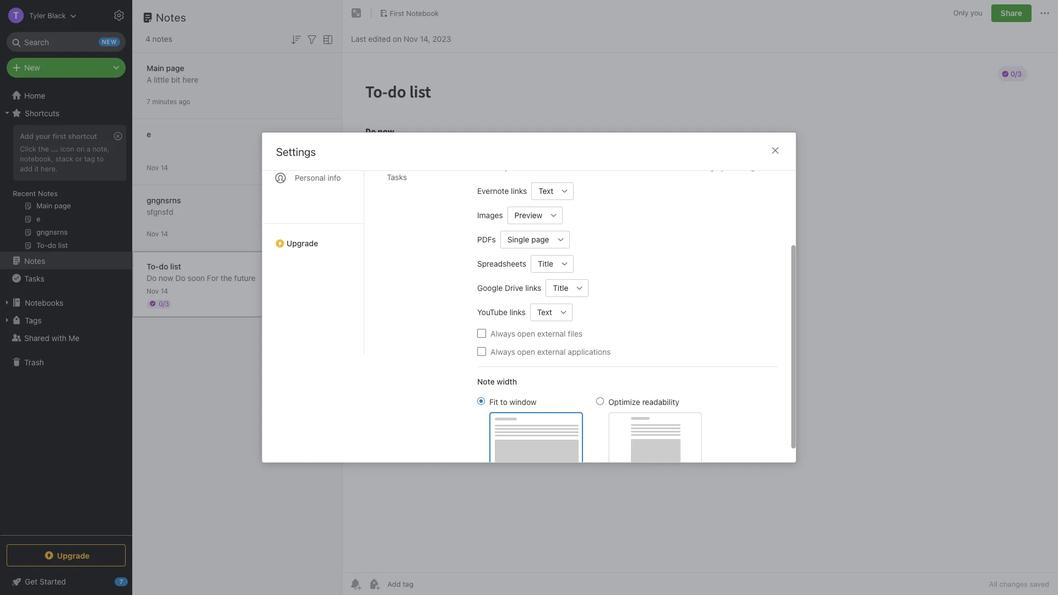 Task type: describe. For each thing, give the bounding box(es) containing it.
my
[[704, 163, 715, 172]]

first
[[52, 132, 66, 141]]

ago
[[179, 97, 190, 106]]

Search text field
[[14, 32, 118, 52]]

you
[[971, 8, 983, 17]]

14 for e
[[161, 163, 168, 172]]

Choose default view option for YouTube links field
[[530, 303, 573, 321]]

2 vertical spatial notes
[[24, 256, 45, 265]]

nov 14 for gngnsrns
[[147, 230, 168, 238]]

new button
[[7, 58, 126, 78]]

now
[[159, 273, 173, 282]]

nov down e
[[147, 163, 159, 172]]

Always open external files checkbox
[[477, 329, 486, 338]]

last edited on nov 14, 2023
[[351, 34, 451, 43]]

all changes saved
[[989, 580, 1049, 589]]

notes inside note list element
[[156, 11, 186, 24]]

add tag image
[[368, 578, 381, 591]]

optimize
[[608, 397, 640, 406]]

add
[[20, 164, 32, 173]]

close image
[[769, 144, 782, 157]]

note
[[477, 377, 495, 386]]

icon
[[60, 144, 74, 153]]

notebook,
[[20, 154, 53, 163]]

me
[[69, 333, 79, 343]]

optimize readability
[[608, 397, 679, 406]]

window
[[510, 397, 537, 406]]

stack
[[55, 154, 73, 163]]

links down drive
[[510, 308, 526, 317]]

soon
[[187, 273, 205, 282]]

expand note image
[[350, 7, 363, 20]]

applications
[[568, 347, 611, 356]]

Choose default view option for Evernote links field
[[531, 182, 574, 200]]

Optimize readability radio
[[596, 397, 604, 405]]

expand notebooks image
[[3, 298, 12, 307]]

fit
[[489, 397, 498, 406]]

and
[[611, 163, 624, 172]]

share button
[[991, 4, 1032, 22]]

for
[[207, 273, 219, 282]]

icon on a note, notebook, stack or tag to add it here.
[[20, 144, 109, 173]]

recent
[[13, 189, 36, 198]]

changes
[[999, 580, 1028, 589]]

tags button
[[0, 311, 132, 329]]

0/3
[[159, 300, 169, 308]]

do
[[159, 262, 168, 271]]

...
[[51, 144, 58, 153]]

personal info
[[295, 173, 341, 182]]

shared with me
[[24, 333, 79, 343]]

tasks inside tasks "tab"
[[387, 172, 407, 182]]

0 vertical spatial upgrade button
[[262, 223, 364, 252]]

google drive links
[[477, 283, 541, 293]]

1 vertical spatial upgrade
[[57, 551, 90, 560]]

first notebook
[[390, 9, 439, 17]]

links right drive
[[525, 283, 541, 293]]

always open external applications
[[490, 347, 611, 356]]

text for evernote links
[[539, 186, 553, 196]]

single page button
[[500, 231, 552, 248]]

option group containing fit to window
[[477, 396, 702, 466]]

3 nov 14 from the top
[[147, 287, 168, 295]]

to-do list
[[147, 262, 181, 271]]

1 do from the left
[[147, 273, 157, 282]]

2023
[[432, 34, 451, 43]]

bit
[[171, 75, 180, 84]]

always for always open external applications
[[490, 347, 515, 356]]

minutes
[[152, 97, 177, 106]]

nov 14 for e
[[147, 163, 168, 172]]

add a reminder image
[[349, 578, 362, 591]]

add
[[20, 132, 33, 141]]

settings
[[276, 145, 316, 158]]

single page
[[507, 235, 549, 244]]

Choose default view option for Google Drive links field
[[546, 279, 589, 297]]

2 do from the left
[[175, 273, 185, 282]]

main page a little bit here
[[147, 63, 198, 84]]

trash
[[24, 357, 44, 367]]

shared with me link
[[0, 329, 132, 347]]

attachments.
[[626, 163, 669, 172]]

click
[[20, 144, 36, 153]]

always open external files
[[490, 329, 583, 338]]

4 notes
[[145, 34, 172, 44]]

do now do soon for the future
[[147, 273, 256, 282]]

tab list containing personal info
[[262, 63, 364, 355]]

note,
[[92, 144, 109, 153]]

Fit to window radio
[[477, 397, 485, 405]]

readability
[[642, 397, 679, 406]]

tags
[[25, 316, 42, 325]]

or
[[75, 154, 82, 163]]

title button for spreadsheets
[[531, 255, 556, 273]]

Choose default view option for Images field
[[507, 206, 563, 224]]

1 vertical spatial to
[[500, 397, 507, 406]]

group containing add your first shortcut
[[0, 122, 132, 256]]

are
[[691, 163, 703, 172]]

preview button
[[507, 206, 545, 224]]

saved
[[1030, 580, 1049, 589]]

tree containing home
[[0, 87, 132, 535]]

youtube links
[[477, 308, 526, 317]]

tasks tab
[[378, 168, 460, 186]]

on inside note window element
[[393, 34, 402, 43]]

note list element
[[132, 0, 342, 595]]

click the ...
[[20, 144, 58, 153]]

shortcuts button
[[0, 104, 132, 122]]

0 horizontal spatial upgrade button
[[7, 544, 126, 567]]

3 14 from the top
[[161, 287, 168, 295]]

external for applications
[[537, 347, 566, 356]]

home link
[[0, 87, 132, 104]]

trash link
[[0, 353, 132, 371]]

personal
[[295, 173, 326, 182]]



Task type: vqa. For each thing, say whether or not it's contained in the screenshot.
Help and Learning task checklist field
no



Task type: locate. For each thing, give the bounding box(es) containing it.
1 horizontal spatial do
[[175, 273, 185, 282]]

text button for evernote links
[[531, 182, 556, 200]]

upgrade
[[287, 239, 318, 248], [57, 551, 90, 560]]

open down always open external files
[[517, 347, 535, 356]]

links up preview button
[[511, 186, 527, 196]]

on left the a
[[76, 144, 85, 153]]

1 vertical spatial external
[[537, 347, 566, 356]]

google
[[477, 283, 503, 293]]

upgrade button
[[262, 223, 364, 252], [7, 544, 126, 567]]

0 vertical spatial external
[[537, 329, 566, 338]]

1 horizontal spatial tasks
[[387, 172, 407, 182]]

nov 14 up gngnsrns
[[147, 163, 168, 172]]

open
[[517, 329, 535, 338], [517, 347, 535, 356]]

0 horizontal spatial do
[[147, 273, 157, 282]]

preview
[[515, 211, 542, 220]]

14 up gngnsrns
[[161, 163, 168, 172]]

0 vertical spatial to
[[97, 154, 104, 163]]

0 vertical spatial open
[[517, 329, 535, 338]]

title inside choose default view option for google drive links "field"
[[553, 283, 568, 293]]

your
[[35, 132, 51, 141], [505, 163, 519, 172]]

nov 14 up 0/3
[[147, 287, 168, 295]]

0 vertical spatial nov 14
[[147, 163, 168, 172]]

external up always open external applications
[[537, 329, 566, 338]]

1 always from the top
[[490, 329, 515, 338]]

nov inside note window element
[[404, 34, 418, 43]]

title down choose default view option for pdfs "field"
[[538, 259, 553, 268]]

nov down sfgnsfd
[[147, 230, 159, 238]]

tasks inside the tasks button
[[24, 274, 44, 283]]

options?
[[717, 163, 747, 172]]

here.
[[41, 164, 58, 173]]

0 vertical spatial page
[[166, 63, 184, 72]]

page for single
[[531, 235, 549, 244]]

2 external from the top
[[537, 347, 566, 356]]

notes right recent
[[38, 189, 58, 198]]

the inside group
[[38, 144, 49, 153]]

external for files
[[537, 329, 566, 338]]

list
[[170, 262, 181, 271]]

0 vertical spatial upgrade
[[287, 239, 318, 248]]

title for spreadsheets
[[538, 259, 553, 268]]

notes up notes
[[156, 11, 186, 24]]

to right fit
[[500, 397, 507, 406]]

default
[[521, 163, 545, 172]]

what
[[671, 163, 690, 172]]

always right always open external files option
[[490, 329, 515, 338]]

only you
[[953, 8, 983, 17]]

1 14 from the top
[[161, 163, 168, 172]]

0 vertical spatial on
[[393, 34, 402, 43]]

it
[[34, 164, 39, 173]]

the inside note list element
[[221, 273, 232, 282]]

1 vertical spatial open
[[517, 347, 535, 356]]

14
[[161, 163, 168, 172], [161, 230, 168, 238], [161, 287, 168, 295]]

page up bit
[[166, 63, 184, 72]]

1 vertical spatial on
[[76, 144, 85, 153]]

links
[[594, 163, 609, 172], [511, 186, 527, 196], [525, 283, 541, 293], [510, 308, 526, 317]]

nov left 14, at the top left
[[404, 34, 418, 43]]

7
[[147, 97, 150, 106]]

always right always open external applications option
[[490, 347, 515, 356]]

0 horizontal spatial on
[[76, 144, 85, 153]]

for
[[567, 163, 577, 172]]

external
[[537, 329, 566, 338], [537, 347, 566, 356]]

0 vertical spatial title button
[[531, 255, 556, 273]]

0 vertical spatial text
[[539, 186, 553, 196]]

1 vertical spatial the
[[221, 273, 232, 282]]

first notebook button
[[376, 6, 443, 21]]

note width
[[477, 377, 517, 386]]

1 horizontal spatial upgrade
[[287, 239, 318, 248]]

external down always open external files
[[537, 347, 566, 356]]

1 external from the top
[[537, 329, 566, 338]]

2 vertical spatial 14
[[161, 287, 168, 295]]

2 14 from the top
[[161, 230, 168, 238]]

with
[[52, 333, 66, 343]]

0 vertical spatial title
[[538, 259, 553, 268]]

your left 'default'
[[505, 163, 519, 172]]

page
[[166, 63, 184, 72], [531, 235, 549, 244]]

evernote
[[477, 186, 509, 196]]

single
[[507, 235, 529, 244]]

page inside main page a little bit here
[[166, 63, 184, 72]]

1 vertical spatial text
[[537, 308, 552, 317]]

title inside choose default view option for spreadsheets field
[[538, 259, 553, 268]]

pdfs
[[477, 235, 496, 244]]

0 vertical spatial tasks
[[387, 172, 407, 182]]

1 vertical spatial upgrade button
[[7, 544, 126, 567]]

1 open from the top
[[517, 329, 535, 338]]

text button for youtube links
[[530, 303, 555, 321]]

1 vertical spatial title button
[[546, 279, 571, 297]]

notebooks link
[[0, 294, 132, 311]]

notebook
[[406, 9, 439, 17]]

settings image
[[112, 9, 126, 22]]

on
[[393, 34, 402, 43], [76, 144, 85, 153]]

2 always from the top
[[490, 347, 515, 356]]

Choose default view option for Spreadsheets field
[[531, 255, 574, 273]]

new
[[578, 163, 592, 172]]

tree
[[0, 87, 132, 535]]

text inside 'choose default view option for evernote links' field
[[539, 186, 553, 196]]

1 vertical spatial always
[[490, 347, 515, 356]]

do down to- in the top of the page
[[147, 273, 157, 282]]

1 vertical spatial nov 14
[[147, 230, 168, 238]]

to inside 'icon on a note, notebook, stack or tag to add it here.'
[[97, 154, 104, 163]]

page right single
[[531, 235, 549, 244]]

4
[[145, 34, 150, 44]]

choose
[[477, 163, 503, 172]]

0 horizontal spatial the
[[38, 144, 49, 153]]

text up always open external files
[[537, 308, 552, 317]]

tab list
[[262, 63, 364, 355]]

edited
[[368, 34, 391, 43]]

14 up 0/3
[[161, 287, 168, 295]]

width
[[497, 377, 517, 386]]

title button for google drive links
[[546, 279, 571, 297]]

1 vertical spatial tasks
[[24, 274, 44, 283]]

your up click the ...
[[35, 132, 51, 141]]

the
[[38, 144, 49, 153], [221, 273, 232, 282]]

sfgnsfd
[[147, 207, 173, 216]]

1 vertical spatial title
[[553, 283, 568, 293]]

what are my options?
[[671, 163, 747, 172]]

little
[[154, 75, 169, 84]]

0 vertical spatial your
[[35, 132, 51, 141]]

main
[[147, 63, 164, 72]]

all
[[989, 580, 998, 589]]

1 horizontal spatial page
[[531, 235, 549, 244]]

your inside group
[[35, 132, 51, 141]]

14,
[[420, 34, 430, 43]]

0 horizontal spatial tasks
[[24, 274, 44, 283]]

add your first shortcut
[[20, 132, 97, 141]]

shortcuts
[[25, 108, 59, 118]]

evernote links
[[477, 186, 527, 196]]

2 nov 14 from the top
[[147, 230, 168, 238]]

a
[[87, 144, 91, 153]]

images
[[477, 211, 503, 220]]

1 horizontal spatial the
[[221, 273, 232, 282]]

14 down sfgnsfd
[[161, 230, 168, 238]]

to down the note,
[[97, 154, 104, 163]]

nov
[[404, 34, 418, 43], [147, 163, 159, 172], [147, 230, 159, 238], [147, 287, 159, 295]]

0 horizontal spatial upgrade
[[57, 551, 90, 560]]

share
[[1001, 8, 1022, 18]]

1 vertical spatial notes
[[38, 189, 58, 198]]

text
[[539, 186, 553, 196], [537, 308, 552, 317]]

title for google drive links
[[553, 283, 568, 293]]

title button
[[531, 255, 556, 273], [546, 279, 571, 297]]

page inside button
[[531, 235, 549, 244]]

None search field
[[14, 32, 118, 52]]

on inside 'icon on a note, notebook, stack or tag to add it here.'
[[76, 144, 85, 153]]

drive
[[505, 283, 523, 293]]

text button up "choose default view option for images" field
[[531, 182, 556, 200]]

nov 14
[[147, 163, 168, 172], [147, 230, 168, 238], [147, 287, 168, 295]]

2 open from the top
[[517, 347, 535, 356]]

open for always open external applications
[[517, 347, 535, 356]]

option group
[[477, 396, 702, 466]]

fit to window
[[489, 397, 537, 406]]

1 horizontal spatial to
[[500, 397, 507, 406]]

always for always open external files
[[490, 329, 515, 338]]

the right for
[[221, 273, 232, 282]]

nov up 0/3
[[147, 287, 159, 295]]

0 vertical spatial 14
[[161, 163, 168, 172]]

1 vertical spatial text button
[[530, 303, 555, 321]]

1 horizontal spatial your
[[505, 163, 519, 172]]

0 horizontal spatial to
[[97, 154, 104, 163]]

on right edited
[[393, 34, 402, 43]]

expand tags image
[[3, 316, 12, 325]]

open up always open external applications
[[517, 329, 535, 338]]

a
[[147, 75, 152, 84]]

0 vertical spatial text button
[[531, 182, 556, 200]]

to-
[[147, 262, 159, 271]]

links left and
[[594, 163, 609, 172]]

0 vertical spatial the
[[38, 144, 49, 153]]

open for always open external files
[[517, 329, 535, 338]]

recent notes
[[13, 189, 58, 198]]

1 horizontal spatial upgrade button
[[262, 223, 364, 252]]

your for first
[[35, 132, 51, 141]]

only
[[953, 8, 969, 17]]

e
[[147, 129, 151, 139]]

0 horizontal spatial your
[[35, 132, 51, 141]]

Choose default view option for PDFs field
[[500, 231, 570, 248]]

to
[[97, 154, 104, 163], [500, 397, 507, 406]]

tasks button
[[0, 269, 132, 287]]

do down list at the left top of the page
[[175, 273, 185, 282]]

Note Editor text field
[[342, 53, 1058, 573]]

first
[[390, 9, 404, 17]]

14 for gngnsrns
[[161, 230, 168, 238]]

info
[[328, 173, 341, 182]]

notes
[[156, 11, 186, 24], [38, 189, 58, 198], [24, 256, 45, 265]]

7 minutes ago
[[147, 97, 190, 106]]

your for default
[[505, 163, 519, 172]]

1 vertical spatial 14
[[161, 230, 168, 238]]

new
[[24, 63, 40, 72]]

0 vertical spatial always
[[490, 329, 515, 338]]

the left ...
[[38, 144, 49, 153]]

text inside the choose default view option for youtube links field
[[537, 308, 552, 317]]

home
[[24, 91, 45, 100]]

page for main
[[166, 63, 184, 72]]

notes inside group
[[38, 189, 58, 198]]

gngnsrns
[[147, 195, 181, 205]]

nov 14 down sfgnsfd
[[147, 230, 168, 238]]

0 horizontal spatial page
[[166, 63, 184, 72]]

2 vertical spatial nov 14
[[147, 287, 168, 295]]

notes up the tasks button
[[24, 256, 45, 265]]

1 horizontal spatial on
[[393, 34, 402, 43]]

text button up always open external files
[[530, 303, 555, 321]]

text down views
[[539, 186, 553, 196]]

gngnsrns sfgnsfd
[[147, 195, 181, 216]]

choose your default views for new links and attachments.
[[477, 163, 669, 172]]

1 nov 14 from the top
[[147, 163, 168, 172]]

1 vertical spatial your
[[505, 163, 519, 172]]

files
[[568, 329, 583, 338]]

title button down choose default view option for spreadsheets field
[[546, 279, 571, 297]]

text for youtube links
[[537, 308, 552, 317]]

here
[[182, 75, 198, 84]]

title button down choose default view option for pdfs "field"
[[531, 255, 556, 273]]

1 vertical spatial page
[[531, 235, 549, 244]]

notes link
[[0, 252, 132, 269]]

notes
[[152, 34, 172, 44]]

group
[[0, 122, 132, 256]]

tag
[[84, 154, 95, 163]]

title down choose default view option for spreadsheets field
[[553, 283, 568, 293]]

0 vertical spatial notes
[[156, 11, 186, 24]]

Always open external applications checkbox
[[477, 347, 486, 356]]

note window element
[[342, 0, 1058, 595]]



